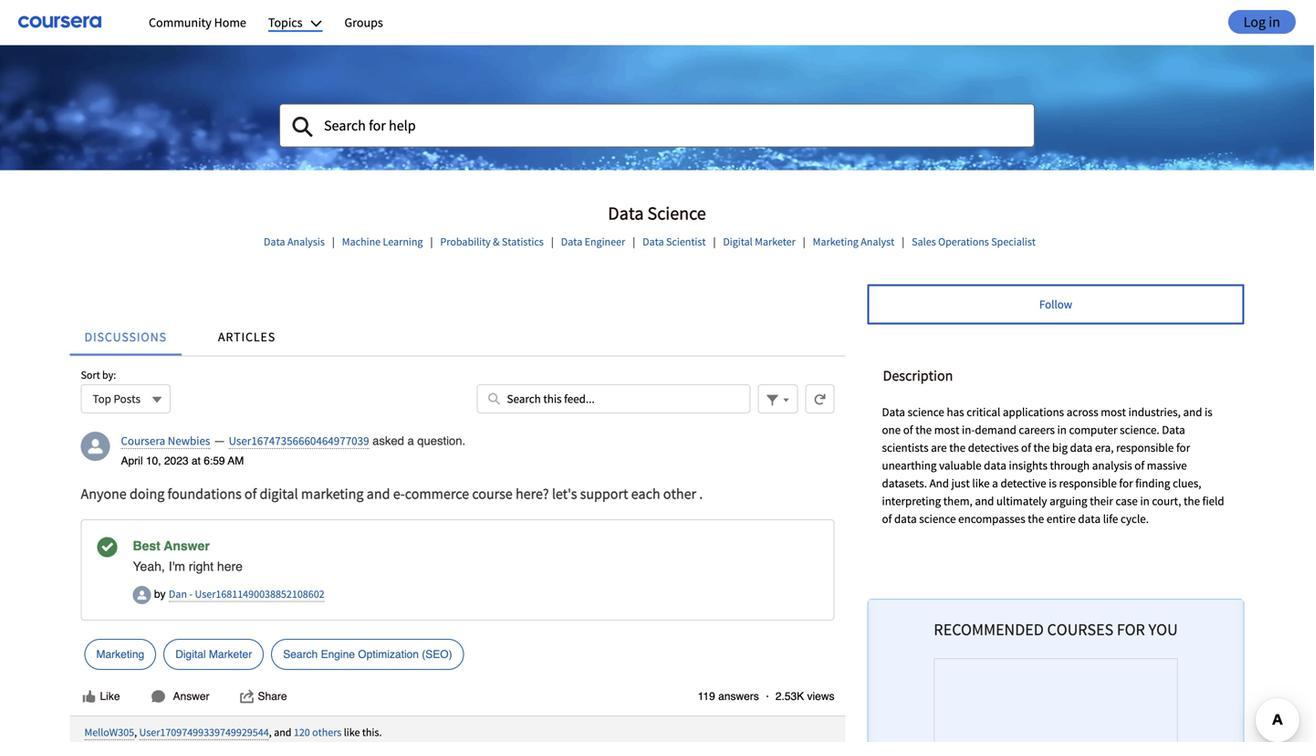 Task type: vqa. For each thing, say whether or not it's contained in the screenshot.
Optimization
yes



Task type: describe. For each thing, give the bounding box(es) containing it.
dan - user16811490038852108602 link
[[169, 587, 325, 602]]

i'm
[[169, 559, 185, 574]]

courses
[[1048, 612, 1114, 642]]

user16747356660464977039, april 10, 2023 at 6:59 am element
[[70, 421, 846, 716]]

Search this feed... search field
[[477, 385, 751, 414]]

1 vertical spatial science
[[920, 512, 957, 527]]

log in
[[1244, 13, 1281, 31]]

user16747356660464977039
[[229, 433, 369, 448]]

community home
[[149, 14, 246, 31]]

asked
[[373, 434, 404, 448]]

era,
[[1096, 440, 1115, 455]]

probability & statistics link
[[440, 235, 544, 249]]

data left life
[[1079, 512, 1101, 527]]

data science
[[608, 202, 707, 225]]

top posts
[[93, 391, 141, 406]]

newbies
[[168, 433, 210, 448]]

the down the 'clues,'
[[1184, 494, 1201, 509]]

digital for the rightmost digital marketer link
[[724, 235, 753, 249]]

discussions link
[[70, 307, 182, 355]]

specialist
[[992, 235, 1036, 249]]

data scientist link
[[643, 235, 706, 249]]

at
[[192, 455, 201, 468]]

log
[[1244, 13, 1267, 31]]

data for data engineer
[[561, 235, 583, 249]]

has
[[947, 405, 965, 420]]

unearthing
[[883, 458, 937, 473]]

119
[[698, 690, 716, 703]]

user16747356660464977039 link
[[229, 433, 369, 449]]

-
[[189, 587, 193, 601]]

big
[[1053, 440, 1068, 455]]

are
[[932, 440, 948, 455]]

like button
[[81, 689, 121, 705]]

share
[[258, 690, 287, 703]]

marketing for marketing analyst
[[813, 235, 859, 249]]

Search for help text field
[[279, 104, 1036, 147]]

.
[[700, 485, 703, 503]]

this.
[[362, 726, 382, 740]]

groups link
[[345, 14, 383, 32]]

6:59
[[204, 455, 225, 468]]

1 horizontal spatial in
[[1141, 494, 1150, 509]]

2023
[[164, 455, 189, 468]]

support
[[580, 485, 629, 503]]

data down detectives
[[985, 458, 1007, 473]]

april 10, 2023 at 6:59 am link
[[121, 455, 244, 468]]

search
[[283, 648, 318, 661]]

119 answers status
[[698, 689, 776, 705]]

detectives
[[969, 440, 1019, 455]]

demand
[[976, 423, 1017, 438]]

data down interpreting
[[895, 512, 917, 527]]

yeah,
[[133, 559, 165, 574]]

0 vertical spatial for
[[1177, 440, 1191, 455]]

community
[[149, 14, 212, 31]]

articles
[[218, 329, 276, 345]]

groups
[[345, 14, 383, 31]]

answer inside button
[[173, 690, 210, 703]]

scientists
[[883, 440, 929, 455]]

data up through
[[1071, 440, 1093, 455]]

and left 120
[[274, 726, 292, 740]]

text default image
[[82, 690, 96, 704]]

digital marketer for bottom digital marketer link
[[176, 648, 252, 661]]

arguing
[[1050, 494, 1088, 509]]

careers
[[1019, 423, 1056, 438]]

data engineer link
[[561, 235, 626, 249]]

10,
[[146, 455, 161, 468]]

dan
[[169, 587, 187, 601]]

engineer
[[585, 235, 626, 249]]

and right industries,
[[1184, 405, 1203, 420]]

marketing for marketing
[[96, 648, 144, 661]]

science.
[[1121, 423, 1160, 438]]

finding
[[1136, 476, 1171, 491]]

of right one
[[904, 423, 914, 438]]

1 vertical spatial for
[[1120, 476, 1134, 491]]

a inside coursera newbies — user16747356660464977039 asked a question. april 10, 2023 at 6:59 am
[[408, 434, 414, 448]]

0 vertical spatial science
[[908, 405, 945, 420]]

marketer for the rightmost digital marketer link
[[755, 235, 796, 249]]

computer
[[1070, 423, 1118, 438]]

e-
[[393, 485, 405, 503]]

description
[[883, 367, 954, 385]]

data down industries,
[[1163, 423, 1186, 438]]

topics
[[268, 14, 303, 31]]

commerce
[[405, 485, 469, 503]]

them,
[[944, 494, 973, 509]]

just
[[952, 476, 970, 491]]

digital for bottom digital marketer link
[[176, 648, 206, 661]]

1 horizontal spatial is
[[1205, 405, 1213, 420]]

of down interpreting
[[883, 512, 892, 527]]

none field inside log in 'banner'
[[279, 104, 1036, 147]]

statistics
[[502, 235, 544, 249]]

home
[[214, 14, 246, 31]]

across
[[1067, 405, 1099, 420]]

let's
[[552, 485, 577, 503]]

mellow305 , user17097499339749929544 , and 120 others like this.
[[84, 726, 382, 740]]

best
[[133, 539, 161, 553]]

the up valuable
[[950, 440, 966, 455]]

massive
[[1148, 458, 1188, 473]]

data engineer
[[561, 235, 626, 249]]

119 answers
[[698, 690, 760, 703]]

like inside the 'data science has critical applications across most industries, and is one of the most in-demand careers in computer science. data scientists are the detectives of the big data era, responsible for unearthing valuable data insights through analysis of massive datasets. and just like a detective is responsible for finding clues, interpreting them, and ultimately arguing their case in court, the field of data science encompasses the entire data life cycle.'
[[973, 476, 990, 491]]

marketing
[[301, 485, 364, 503]]

answer inside the best answer yeah, i'm right here​
[[164, 539, 210, 553]]

sales operations specialist link
[[912, 235, 1036, 249]]

sales
[[912, 235, 937, 249]]

recommended courses for you
[[934, 612, 1179, 642]]

data for data science has critical applications across most industries, and is one of the most in-demand careers in computer science. data scientists are the detectives of the big data era, responsible for unearthing valuable data insights through analysis of massive datasets. and just like a detective is responsible for finding clues, interpreting them, and ultimately arguing their case in court, the field of data science encompasses the entire data life cycle.
[[883, 405, 906, 420]]

detective
[[1001, 476, 1047, 491]]

Sort by: button
[[81, 385, 171, 414]]

probability
[[440, 235, 491, 249]]

data for data science
[[608, 202, 644, 225]]

the down ultimately
[[1028, 512, 1045, 527]]

am
[[228, 455, 244, 468]]

case
[[1116, 494, 1139, 509]]

by
[[154, 588, 166, 601]]



Task type: locate. For each thing, give the bounding box(es) containing it.
digital marketer link right scientist
[[724, 235, 796, 249]]

science down them,
[[920, 512, 957, 527]]

1 vertical spatial digital marketer
[[176, 648, 252, 661]]

here​
[[217, 559, 243, 574]]

foundations
[[168, 485, 242, 503]]

analysis
[[288, 235, 325, 249]]

data up one
[[883, 405, 906, 420]]

is up arguing
[[1049, 476, 1057, 491]]

responsible down science.
[[1117, 440, 1175, 455]]

data left analysis
[[264, 235, 285, 249]]

doing
[[130, 485, 165, 503]]

user17097499339749929544
[[139, 726, 269, 740]]

and
[[1184, 405, 1203, 420], [367, 485, 390, 503], [976, 494, 995, 509], [274, 726, 292, 740]]

data left 'engineer'
[[561, 235, 583, 249]]

1 text default image from the left
[[151, 690, 166, 704]]

recommended
[[934, 612, 1045, 642]]

0 horizontal spatial marketing
[[96, 648, 144, 661]]

topics button
[[268, 14, 323, 32]]

answer button
[[150, 689, 211, 705]]

1 vertical spatial digital
[[176, 648, 206, 661]]

the
[[916, 423, 932, 438], [950, 440, 966, 455], [1034, 440, 1051, 455], [1184, 494, 1201, 509], [1028, 512, 1045, 527]]

anyone doing foundations of digital marketing and e-commerce course here? let's support each other .
[[81, 485, 703, 503]]

text default image right like
[[151, 690, 166, 704]]

answer up user17097499339749929544
[[173, 690, 210, 703]]

data scientist
[[643, 235, 706, 249]]

1 horizontal spatial marketer
[[755, 235, 796, 249]]

court,
[[1153, 494, 1182, 509]]

—
[[214, 434, 226, 448]]

2 vertical spatial in
[[1141, 494, 1150, 509]]

data
[[1071, 440, 1093, 455], [985, 458, 1007, 473], [895, 512, 917, 527], [1079, 512, 1101, 527]]

for left you
[[1118, 612, 1146, 642]]

user16811490038852108602
[[195, 587, 325, 601]]

of left digital
[[245, 485, 257, 503]]

answers
[[719, 690, 760, 703]]

digital
[[724, 235, 753, 249], [176, 648, 206, 661]]

1 , from the left
[[134, 726, 137, 740]]

the left 'big'
[[1034, 440, 1051, 455]]

0 horizontal spatial ,
[[134, 726, 137, 740]]

dan - user16811490038852108602 image
[[133, 586, 151, 605]]

0 horizontal spatial marketer
[[209, 648, 252, 661]]

0 vertical spatial responsible
[[1117, 440, 1175, 455]]

a
[[408, 434, 414, 448], [993, 476, 999, 491]]

digital marketer for the rightmost digital marketer link
[[724, 235, 796, 249]]

data analysis link
[[264, 235, 325, 249]]

course
[[472, 485, 513, 503]]

most up are
[[935, 423, 960, 438]]

marketer up share link
[[209, 648, 252, 661]]

0 vertical spatial like
[[973, 476, 990, 491]]

digital marketer
[[724, 235, 796, 249], [176, 648, 252, 661]]

machine
[[342, 235, 381, 249]]

external user - user16747356660464977039 (customer) image
[[81, 432, 110, 461]]

digital right scientist
[[724, 235, 753, 249]]

the up are
[[916, 423, 932, 438]]

like
[[100, 690, 120, 703]]

0 horizontal spatial in
[[1058, 423, 1067, 438]]

0 vertical spatial marketing
[[813, 235, 859, 249]]

coursera newbies — user16747356660464977039 asked a question. april 10, 2023 at 6:59 am
[[121, 433, 466, 468]]

text default image for share
[[240, 690, 254, 704]]

is
[[1205, 405, 1213, 420], [1049, 476, 1057, 491]]

2 horizontal spatial in
[[1270, 13, 1281, 31]]

1 vertical spatial is
[[1049, 476, 1057, 491]]

data
[[608, 202, 644, 225], [264, 235, 285, 249], [561, 235, 583, 249], [643, 235, 664, 249], [883, 405, 906, 420], [1163, 423, 1186, 438]]

2 vertical spatial for
[[1118, 612, 1146, 642]]

marketing up like
[[96, 648, 144, 661]]

data down the data science
[[643, 235, 664, 249]]

1 vertical spatial a
[[993, 476, 999, 491]]

life
[[1104, 512, 1119, 527]]

digital up answer button at the bottom left
[[176, 648, 206, 661]]

1 horizontal spatial a
[[993, 476, 999, 491]]

digital inside user16747356660464977039, april 10, 2023 at 6:59 am element
[[176, 648, 206, 661]]

mellow305 link
[[84, 726, 134, 741]]

text default image
[[151, 690, 166, 704], [240, 690, 254, 704]]

scientist
[[667, 235, 706, 249]]

digital marketer inside digital marketer link
[[176, 648, 252, 661]]

applications
[[1003, 405, 1065, 420]]

0 horizontal spatial is
[[1049, 476, 1057, 491]]

sort
[[81, 368, 100, 382]]

critical
[[967, 405, 1001, 420]]

most up the computer
[[1102, 405, 1127, 420]]

of up finding
[[1135, 458, 1145, 473]]

in up 'big'
[[1058, 423, 1067, 438]]

encompasses
[[959, 512, 1026, 527]]

1 horizontal spatial digital marketer link
[[724, 235, 796, 249]]

posts
[[114, 391, 141, 406]]

data analysis
[[264, 235, 325, 249]]

marketing inside user16747356660464977039, april 10, 2023 at 6:59 am element
[[96, 648, 144, 661]]

a right the asked
[[408, 434, 414, 448]]

digital marketer right scientist
[[724, 235, 796, 249]]

1 horizontal spatial like
[[973, 476, 990, 491]]

search engine optimization (seo)
[[283, 648, 453, 661]]

1 horizontal spatial text default image
[[240, 690, 254, 704]]

0 vertical spatial digital marketer
[[724, 235, 796, 249]]

discussions
[[84, 329, 167, 345]]

datasets.
[[883, 476, 928, 491]]

sort by:
[[81, 368, 116, 382]]

follow button
[[868, 285, 1245, 325]]

like
[[973, 476, 990, 491], [344, 726, 360, 740]]

text default image inside answer button
[[151, 690, 166, 704]]

0 vertical spatial most
[[1102, 405, 1127, 420]]

for up massive
[[1177, 440, 1191, 455]]

ultimately
[[997, 494, 1048, 509]]

0 vertical spatial marketer
[[755, 235, 796, 249]]

others
[[312, 726, 342, 740]]

marketer inside digital marketer link
[[209, 648, 252, 661]]

1 vertical spatial in
[[1058, 423, 1067, 438]]

0 horizontal spatial a
[[408, 434, 414, 448]]

analysis
[[1093, 458, 1133, 473]]

&
[[493, 235, 500, 249]]

0 vertical spatial is
[[1205, 405, 1213, 420]]

coursera newbies link
[[121, 433, 210, 449]]

text default image for answer
[[151, 690, 166, 704]]

for up case
[[1120, 476, 1134, 491]]

0 vertical spatial digital marketer link
[[724, 235, 796, 249]]

data up 'engineer'
[[608, 202, 644, 225]]

like right the just
[[973, 476, 990, 491]]

0 horizontal spatial digital
[[176, 648, 206, 661]]

best answer yeah, i'm right here​
[[133, 539, 243, 574]]

0 vertical spatial answer
[[164, 539, 210, 553]]

in right log
[[1270, 13, 1281, 31]]

2 , from the left
[[269, 726, 272, 740]]

1 vertical spatial responsible
[[1060, 476, 1118, 491]]

and inside user16747356660464977039, april 10, 2023 at 6:59 am element
[[367, 485, 390, 503]]

1 vertical spatial marketing
[[96, 648, 144, 661]]

science
[[908, 405, 945, 420], [920, 512, 957, 527]]

cycle.
[[1121, 512, 1150, 527]]

1 vertical spatial like
[[344, 726, 360, 740]]

1 horizontal spatial ,
[[269, 726, 272, 740]]

through
[[1051, 458, 1090, 473]]

log in banner
[[0, 0, 1315, 170]]

like left this.
[[344, 726, 360, 740]]

1 horizontal spatial marketing
[[813, 235, 859, 249]]

data for data analysis
[[264, 235, 285, 249]]

most
[[1102, 405, 1127, 420], [935, 423, 960, 438]]

entire
[[1047, 512, 1076, 527]]

their
[[1091, 494, 1114, 509]]

and left the e-
[[367, 485, 390, 503]]

marketer left marketing analyst link
[[755, 235, 796, 249]]

0 horizontal spatial digital marketer link
[[164, 639, 264, 670]]

a inside the 'data science has critical applications across most industries, and is one of the most in-demand careers in computer science. data scientists are the detectives of the big data era, responsible for unearthing valuable data insights through analysis of massive datasets. and just like a detective is responsible for finding clues, interpreting them, and ultimately arguing their case in court, the field of data science encompasses the entire data life cycle.'
[[993, 476, 999, 491]]

marketing left analyst
[[813, 235, 859, 249]]

in inside button
[[1270, 13, 1281, 31]]

data for data scientist
[[643, 235, 664, 249]]

science left has
[[908, 405, 945, 420]]

science
[[648, 202, 707, 225]]

1 horizontal spatial digital
[[724, 235, 753, 249]]

1 vertical spatial marketer
[[209, 648, 252, 661]]

0 vertical spatial digital
[[724, 235, 753, 249]]

1 vertical spatial answer
[[173, 690, 210, 703]]

share link
[[240, 690, 287, 704]]

0 horizontal spatial text default image
[[151, 690, 166, 704]]

of inside user16747356660464977039, april 10, 2023 at 6:59 am element
[[245, 485, 257, 503]]

of up insights
[[1022, 440, 1032, 455]]

1 vertical spatial most
[[935, 423, 960, 438]]

one
[[883, 423, 901, 438]]

marketer for bottom digital marketer link
[[209, 648, 252, 661]]

0 horizontal spatial digital marketer
[[176, 648, 252, 661]]

marketing analyst
[[813, 235, 895, 249]]

2 text default image from the left
[[240, 690, 254, 704]]

marketing analyst link
[[813, 235, 895, 249]]

learning
[[383, 235, 423, 249]]

0 horizontal spatial like
[[344, 726, 360, 740]]

1 vertical spatial digital marketer link
[[164, 639, 264, 670]]

1 horizontal spatial most
[[1102, 405, 1127, 420]]

optimization
[[358, 648, 419, 661]]

views
[[808, 690, 835, 703]]

in right case
[[1141, 494, 1150, 509]]

None field
[[279, 104, 1036, 147]]

digital marketer link up answer button at the bottom left
[[164, 639, 264, 670]]

answer up i'm
[[164, 539, 210, 553]]

digital marketer up answer button at the bottom left
[[176, 648, 252, 661]]

2.53k
[[776, 690, 805, 703]]

0 vertical spatial a
[[408, 434, 414, 448]]

here?
[[516, 485, 549, 503]]

question.
[[418, 434, 466, 448]]

marketing link
[[84, 639, 156, 670]]

0 vertical spatial in
[[1270, 13, 1281, 31]]

log in button
[[1229, 10, 1297, 34]]

marketing
[[813, 235, 859, 249], [96, 648, 144, 661]]

a left the detective on the bottom right of the page
[[993, 476, 999, 491]]

engine
[[321, 648, 355, 661]]

and up encompasses
[[976, 494, 995, 509]]

text default image left share
[[240, 690, 254, 704]]

0 horizontal spatial most
[[935, 423, 960, 438]]

follow
[[1040, 297, 1073, 312]]

responsible up their
[[1060, 476, 1118, 491]]

other
[[664, 485, 697, 503]]

anyone
[[81, 485, 127, 503]]

is right industries,
[[1205, 405, 1213, 420]]

digital
[[260, 485, 298, 503]]

1 horizontal spatial digital marketer
[[724, 235, 796, 249]]



